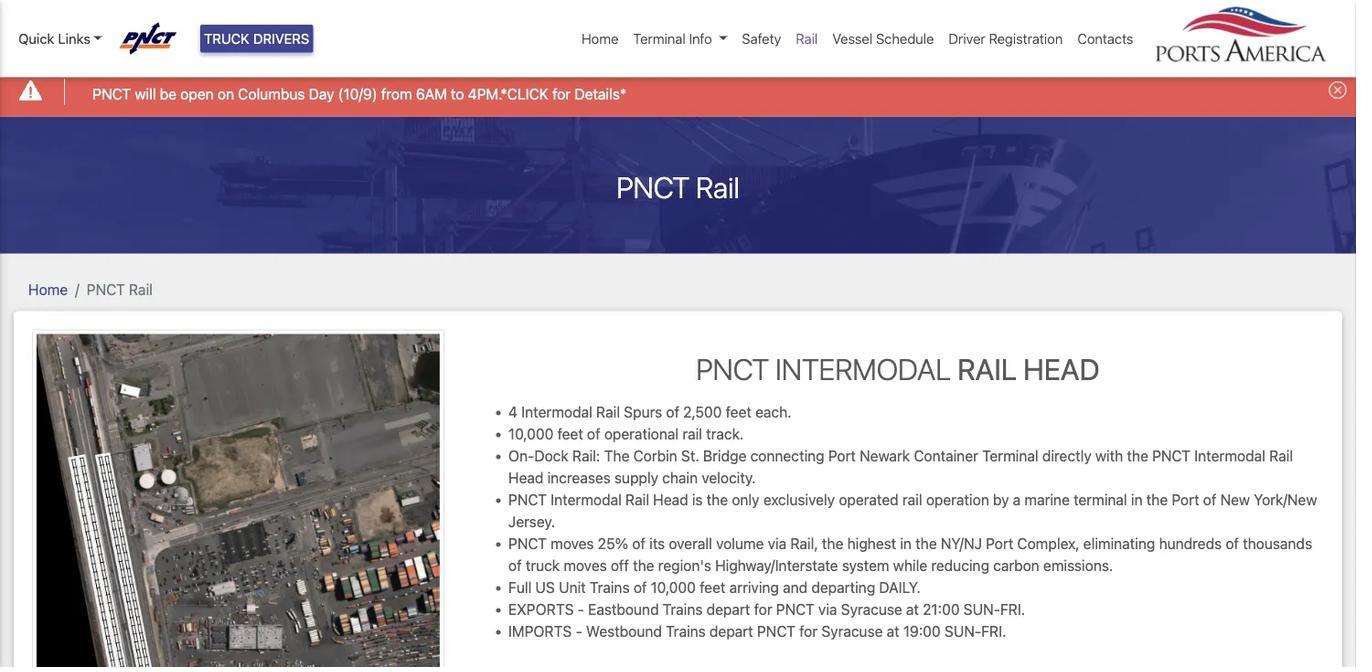 Task type: describe. For each thing, give the bounding box(es) containing it.
quick
[[18, 31, 54, 47]]

safety
[[742, 31, 782, 47]]

with
[[1096, 448, 1124, 465]]

quick links link
[[18, 28, 102, 49]]

on
[[218, 85, 234, 103]]

terminal
[[1074, 492, 1128, 509]]

1 vertical spatial sun-
[[945, 624, 982, 641]]

only
[[732, 492, 760, 509]]

vessel schedule
[[833, 31, 935, 47]]

terminal info link
[[626, 21, 735, 56]]

the right is
[[707, 492, 729, 509]]

the
[[604, 448, 630, 465]]

each.
[[756, 404, 792, 421]]

volume
[[717, 536, 764, 553]]

marine
[[1025, 492, 1070, 509]]

intermodal right '4'
[[522, 404, 593, 421]]

ny/nj
[[941, 536, 983, 553]]

on-
[[509, 448, 535, 465]]

truck drivers
[[204, 31, 310, 47]]

exclusively
[[764, 492, 836, 509]]

4pm.*click
[[468, 85, 549, 103]]

carbon
[[994, 558, 1040, 575]]

truck
[[526, 558, 560, 575]]

2,500
[[684, 404, 722, 421]]

of up rail:
[[587, 426, 601, 443]]

highest
[[848, 536, 897, 553]]

eastbound
[[588, 602, 659, 619]]

complex,
[[1018, 536, 1080, 553]]

0 vertical spatial port
[[829, 448, 856, 465]]

a
[[1014, 492, 1021, 509]]

1 horizontal spatial via
[[819, 602, 838, 619]]

truck
[[204, 31, 250, 47]]

chain
[[663, 470, 698, 487]]

emissions.
[[1044, 558, 1114, 575]]

from
[[381, 85, 412, 103]]

directly
[[1043, 448, 1092, 465]]

thousands
[[1244, 536, 1313, 553]]

is
[[693, 492, 703, 509]]

columbus
[[238, 85, 305, 103]]

links
[[58, 31, 90, 47]]

the right rail,
[[823, 536, 844, 553]]

25%
[[598, 536, 629, 553]]

driver registration link
[[942, 21, 1071, 56]]

0 vertical spatial syracuse
[[842, 602, 903, 619]]

intermodal up new
[[1195, 448, 1266, 465]]

1 horizontal spatial for
[[754, 602, 773, 619]]

for inside alert
[[553, 85, 571, 103]]

1 horizontal spatial home link
[[575, 21, 626, 56]]

rail,
[[791, 536, 819, 553]]

truck drivers link
[[200, 25, 313, 53]]

of right hundreds
[[1226, 536, 1240, 553]]

overall
[[669, 536, 713, 553]]

supply
[[615, 470, 659, 487]]

0 horizontal spatial rail
[[683, 426, 703, 443]]

open
[[181, 85, 214, 103]]

arriving
[[730, 580, 780, 597]]

driver
[[949, 31, 986, 47]]

rail link
[[789, 21, 826, 56]]

us
[[536, 580, 555, 597]]

york/new
[[1255, 492, 1318, 509]]

system
[[843, 558, 890, 575]]

pnct inside alert
[[93, 85, 131, 103]]

driver registration
[[949, 31, 1064, 47]]

be
[[160, 85, 177, 103]]

bridge
[[704, 448, 747, 465]]

rail image
[[32, 330, 445, 668]]

daily.
[[880, 580, 921, 597]]

eliminating
[[1084, 536, 1156, 553]]

19:00
[[904, 624, 941, 641]]

0 horizontal spatial terminal
[[634, 31, 686, 47]]

0 vertical spatial depart
[[707, 602, 751, 619]]

day
[[309, 85, 335, 103]]

the right with
[[1128, 448, 1149, 465]]

connecting
[[751, 448, 825, 465]]

intermodal down increases
[[551, 492, 622, 509]]

1 vertical spatial -
[[576, 624, 583, 641]]

of up full
[[509, 558, 522, 575]]

1 vertical spatial syracuse
[[822, 624, 883, 641]]

st.
[[682, 448, 700, 465]]

spurs
[[624, 404, 663, 421]]

4
[[509, 404, 518, 421]]

terminal info
[[634, 31, 713, 47]]

contacts
[[1078, 31, 1134, 47]]

details*
[[575, 85, 627, 103]]

0 vertical spatial home
[[582, 31, 619, 47]]

0 horizontal spatial head
[[509, 470, 544, 487]]

0 vertical spatial 10,000
[[509, 426, 554, 443]]

full
[[509, 580, 532, 597]]

operation
[[927, 492, 990, 509]]

drivers
[[253, 31, 310, 47]]

of up eastbound
[[634, 580, 647, 597]]

while
[[894, 558, 928, 575]]



Task type: vqa. For each thing, say whether or not it's contained in the screenshot.
+1 973-522-2200
no



Task type: locate. For each thing, give the bounding box(es) containing it.
pnct will be open on columbus day (10/9) from 6am to 4pm.*click for details*
[[93, 85, 627, 103]]

increases
[[548, 470, 611, 487]]

0 vertical spatial at
[[907, 602, 920, 619]]

at
[[907, 602, 920, 619], [887, 624, 900, 641]]

0 horizontal spatial at
[[887, 624, 900, 641]]

1 vertical spatial home link
[[28, 281, 68, 298]]

0 horizontal spatial 10,000
[[509, 426, 554, 443]]

rail up st.
[[683, 426, 703, 443]]

1 vertical spatial head
[[509, 470, 544, 487]]

0 horizontal spatial in
[[901, 536, 912, 553]]

trains down region's
[[663, 602, 703, 619]]

sun- down the 21:00
[[945, 624, 982, 641]]

1 horizontal spatial rail
[[903, 492, 923, 509]]

moves up unit
[[564, 558, 607, 575]]

port
[[829, 448, 856, 465], [1173, 492, 1200, 509], [986, 536, 1014, 553]]

1 horizontal spatial home
[[582, 31, 619, 47]]

vessel schedule link
[[826, 21, 942, 56]]

2 vertical spatial port
[[986, 536, 1014, 553]]

0 vertical spatial for
[[553, 85, 571, 103]]

head up directly
[[1024, 352, 1101, 387]]

1 vertical spatial in
[[901, 536, 912, 553]]

dock
[[535, 448, 569, 465]]

sun- right the 21:00
[[964, 602, 1001, 619]]

1 vertical spatial at
[[887, 624, 900, 641]]

1 horizontal spatial port
[[986, 536, 1014, 553]]

pnct will be open on columbus day (10/9) from 6am to 4pm.*click for details* link
[[93, 83, 627, 105]]

0 vertical spatial -
[[578, 602, 585, 619]]

newark
[[860, 448, 911, 465]]

1 vertical spatial trains
[[663, 602, 703, 619]]

10,000
[[509, 426, 554, 443], [651, 580, 696, 597]]

for down arriving
[[754, 602, 773, 619]]

0 vertical spatial feet
[[726, 404, 752, 421]]

1 vertical spatial terminal
[[983, 448, 1039, 465]]

10,000 up the on-
[[509, 426, 554, 443]]

2 vertical spatial feet
[[700, 580, 726, 597]]

port up 'carbon'
[[986, 536, 1014, 553]]

terminal left info
[[634, 31, 686, 47]]

terminal up a
[[983, 448, 1039, 465]]

via
[[768, 536, 787, 553], [819, 602, 838, 619]]

0 vertical spatial terminal
[[634, 31, 686, 47]]

1 horizontal spatial in
[[1132, 492, 1143, 509]]

in up 'while'
[[901, 536, 912, 553]]

syracuse
[[842, 602, 903, 619], [822, 624, 883, 641]]

vessel
[[833, 31, 873, 47]]

home
[[582, 31, 619, 47], [28, 281, 68, 298]]

pnct will be open on columbus day (10/9) from 6am to 4pm.*click for details* alert
[[0, 67, 1357, 117]]

for
[[553, 85, 571, 103], [754, 602, 773, 619], [800, 624, 818, 641]]

0 vertical spatial moves
[[551, 536, 594, 553]]

exports
[[509, 602, 574, 619]]

close image
[[1330, 81, 1348, 99]]

moves up truck
[[551, 536, 594, 553]]

at up "19:00"
[[907, 602, 920, 619]]

home link
[[575, 21, 626, 56], [28, 281, 68, 298]]

2 vertical spatial for
[[800, 624, 818, 641]]

unit
[[559, 580, 586, 597]]

of right spurs
[[667, 404, 680, 421]]

2 horizontal spatial for
[[800, 624, 818, 641]]

port up hundreds
[[1173, 492, 1200, 509]]

0 vertical spatial rail
[[683, 426, 703, 443]]

the right off
[[633, 558, 655, 575]]

10,000 down region's
[[651, 580, 696, 597]]

at left "19:00"
[[887, 624, 900, 641]]

0 horizontal spatial via
[[768, 536, 787, 553]]

track.
[[707, 426, 744, 443]]

container
[[914, 448, 979, 465]]

head down chain
[[654, 492, 689, 509]]

2 vertical spatial trains
[[666, 624, 706, 641]]

head down the on-
[[509, 470, 544, 487]]

info
[[689, 31, 713, 47]]

pnct
[[93, 85, 131, 103], [617, 170, 690, 205], [87, 281, 125, 298], [697, 352, 770, 387], [1153, 448, 1191, 465], [509, 492, 547, 509], [509, 536, 547, 553], [777, 602, 815, 619], [758, 624, 796, 641]]

1 vertical spatial 10,000
[[651, 580, 696, 597]]

6am
[[416, 85, 447, 103]]

terminal
[[634, 31, 686, 47], [983, 448, 1039, 465]]

1 vertical spatial pnct rail
[[87, 281, 153, 298]]

1 horizontal spatial terminal
[[983, 448, 1039, 465]]

2 horizontal spatial head
[[1024, 352, 1101, 387]]

the up hundreds
[[1147, 492, 1169, 509]]

0 vertical spatial head
[[1024, 352, 1101, 387]]

will
[[135, 85, 156, 103]]

corbin
[[634, 448, 678, 465]]

0 vertical spatial pnct rail
[[617, 170, 740, 205]]

0 vertical spatial sun-
[[964, 602, 1001, 619]]

operational
[[605, 426, 679, 443]]

of left new
[[1204, 492, 1217, 509]]

safety link
[[735, 21, 789, 56]]

for left details* at the left of the page
[[553, 85, 571, 103]]

21:00
[[923, 602, 960, 619]]

off
[[611, 558, 630, 575]]

departing
[[812, 580, 876, 597]]

depart
[[707, 602, 751, 619], [710, 624, 754, 641]]

quick links
[[18, 31, 90, 47]]

- down unit
[[578, 602, 585, 619]]

trains right westbound at the left of the page
[[666, 624, 706, 641]]

0 horizontal spatial pnct rail
[[87, 281, 153, 298]]

pnct intermodal rail head
[[697, 352, 1101, 387]]

1 vertical spatial depart
[[710, 624, 754, 641]]

1 vertical spatial fri.
[[982, 624, 1007, 641]]

1 vertical spatial feet
[[558, 426, 584, 443]]

in
[[1132, 492, 1143, 509], [901, 536, 912, 553]]

2 vertical spatial head
[[654, 492, 689, 509]]

via up highway/interstate
[[768, 536, 787, 553]]

1 horizontal spatial pnct rail
[[617, 170, 740, 205]]

and
[[783, 580, 808, 597]]

intermodal up newark
[[776, 352, 952, 387]]

rail
[[796, 31, 818, 47], [696, 170, 740, 205], [129, 281, 153, 298], [958, 352, 1018, 387], [597, 404, 620, 421], [1270, 448, 1294, 465], [626, 492, 650, 509]]

of left "its"
[[633, 536, 646, 553]]

0 vertical spatial fri.
[[1001, 602, 1026, 619]]

1 vertical spatial moves
[[564, 558, 607, 575]]

for down and
[[800, 624, 818, 641]]

0 vertical spatial trains
[[590, 580, 630, 597]]

jersey.
[[509, 514, 556, 531]]

the up 'while'
[[916, 536, 938, 553]]

operated
[[839, 492, 899, 509]]

highway/interstate
[[716, 558, 839, 575]]

- right imports
[[576, 624, 583, 641]]

feet down region's
[[700, 580, 726, 597]]

1 vertical spatial via
[[819, 602, 838, 619]]

0 horizontal spatial for
[[553, 85, 571, 103]]

trains down off
[[590, 580, 630, 597]]

its
[[650, 536, 665, 553]]

feet up track.
[[726, 404, 752, 421]]

0 vertical spatial in
[[1132, 492, 1143, 509]]

1 vertical spatial home
[[28, 281, 68, 298]]

0 vertical spatial via
[[768, 536, 787, 553]]

the
[[1128, 448, 1149, 465], [707, 492, 729, 509], [1147, 492, 1169, 509], [823, 536, 844, 553], [916, 536, 938, 553], [633, 558, 655, 575]]

0 horizontal spatial home
[[28, 281, 68, 298]]

feet
[[726, 404, 752, 421], [558, 426, 584, 443], [700, 580, 726, 597]]

velocity.
[[702, 470, 756, 487]]

terminal inside 4 intermodal rail spurs of 2,500 feet each. 10,000 feet of operational rail track. on-dock rail:  the corbin st. bridge connecting port newark container terminal directly with the pnct intermodal rail head increases supply chain velocity. pnct intermodal rail head is the only exclusively operated rail operation by a marine terminal in the port of new york/new jersey. pnct moves 25% of its overall volume via rail, the highest in the ny/nj port complex, eliminating hundreds of thousands of truck moves off the region's highway/interstate system while reducing carbon emissions. full us unit trains of 10,000 feet arriving and departing daily. exports - eastbound trains depart for pnct via syracuse at 21:00 sun-fri. imports - westbound trains depart pnct for syracuse at 19:00 sun-fri.
[[983, 448, 1039, 465]]

1 vertical spatial for
[[754, 602, 773, 619]]

hundreds
[[1160, 536, 1223, 553]]

fri.
[[1001, 602, 1026, 619], [982, 624, 1007, 641]]

head
[[1024, 352, 1101, 387], [509, 470, 544, 487], [654, 492, 689, 509]]

0 horizontal spatial port
[[829, 448, 856, 465]]

moves
[[551, 536, 594, 553], [564, 558, 607, 575]]

port left newark
[[829, 448, 856, 465]]

0 horizontal spatial home link
[[28, 281, 68, 298]]

1 vertical spatial rail
[[903, 492, 923, 509]]

feet up rail:
[[558, 426, 584, 443]]

new
[[1221, 492, 1251, 509]]

rail:
[[573, 448, 601, 465]]

reducing
[[932, 558, 990, 575]]

1 vertical spatial port
[[1173, 492, 1200, 509]]

rail right operated
[[903, 492, 923, 509]]

1 horizontal spatial at
[[907, 602, 920, 619]]

by
[[994, 492, 1010, 509]]

4 intermodal rail spurs of 2,500 feet each. 10,000 feet of operational rail track. on-dock rail:  the corbin st. bridge connecting port newark container terminal directly with the pnct intermodal rail head increases supply chain velocity. pnct intermodal rail head is the only exclusively operated rail operation by a marine terminal in the port of new york/new jersey. pnct moves 25% of its overall volume via rail, the highest in the ny/nj port complex, eliminating hundreds of thousands of truck moves off the region's highway/interstate system while reducing carbon emissions. full us unit trains of 10,000 feet arriving and departing daily. exports - eastbound trains depart for pnct via syracuse at 21:00 sun-fri. imports - westbound trains depart pnct for syracuse at 19:00 sun-fri.
[[509, 404, 1318, 641]]

(10/9)
[[338, 85, 378, 103]]

in right terminal
[[1132, 492, 1143, 509]]

0 vertical spatial home link
[[575, 21, 626, 56]]

intermodal
[[776, 352, 952, 387], [522, 404, 593, 421], [1195, 448, 1266, 465], [551, 492, 622, 509]]

1 horizontal spatial head
[[654, 492, 689, 509]]

of
[[667, 404, 680, 421], [587, 426, 601, 443], [1204, 492, 1217, 509], [633, 536, 646, 553], [1226, 536, 1240, 553], [509, 558, 522, 575], [634, 580, 647, 597]]

region's
[[659, 558, 712, 575]]

schedule
[[877, 31, 935, 47]]

2 horizontal spatial port
[[1173, 492, 1200, 509]]

contacts link
[[1071, 21, 1141, 56]]

westbound
[[587, 624, 662, 641]]

1 horizontal spatial 10,000
[[651, 580, 696, 597]]

via down departing
[[819, 602, 838, 619]]



